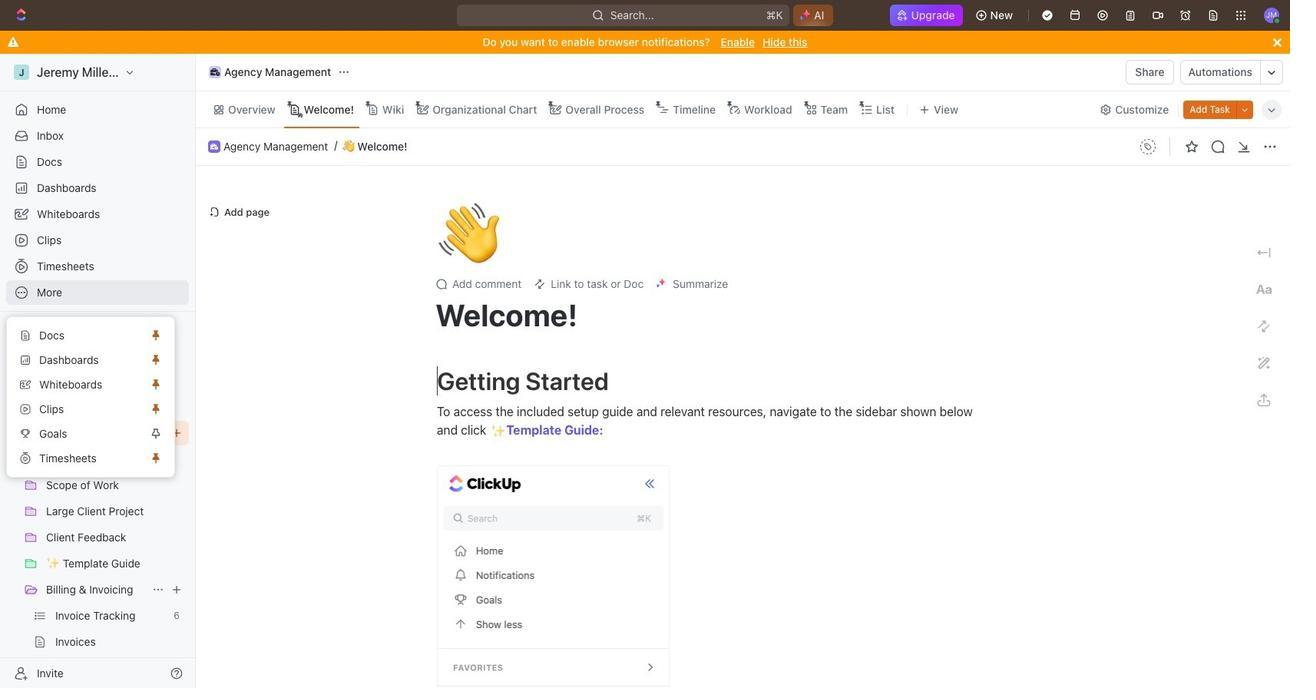 Task type: describe. For each thing, give the bounding box(es) containing it.
business time image
[[210, 143, 218, 150]]



Task type: vqa. For each thing, say whether or not it's contained in the screenshot.
the bottommost business time icon
yes



Task type: locate. For each thing, give the bounding box(es) containing it.
1 horizontal spatial business time image
[[210, 68, 220, 76]]

tree inside sidebar navigation
[[6, 369, 189, 688]]

0 vertical spatial business time image
[[210, 68, 220, 76]]

tree
[[6, 369, 189, 688]]

sidebar navigation
[[0, 54, 196, 688]]

1 vertical spatial business time image
[[16, 429, 27, 438]]

0 horizontal spatial business time image
[[16, 429, 27, 438]]

business time image
[[210, 68, 220, 76], [16, 429, 27, 438]]

business time image inside sidebar navigation
[[16, 429, 27, 438]]



